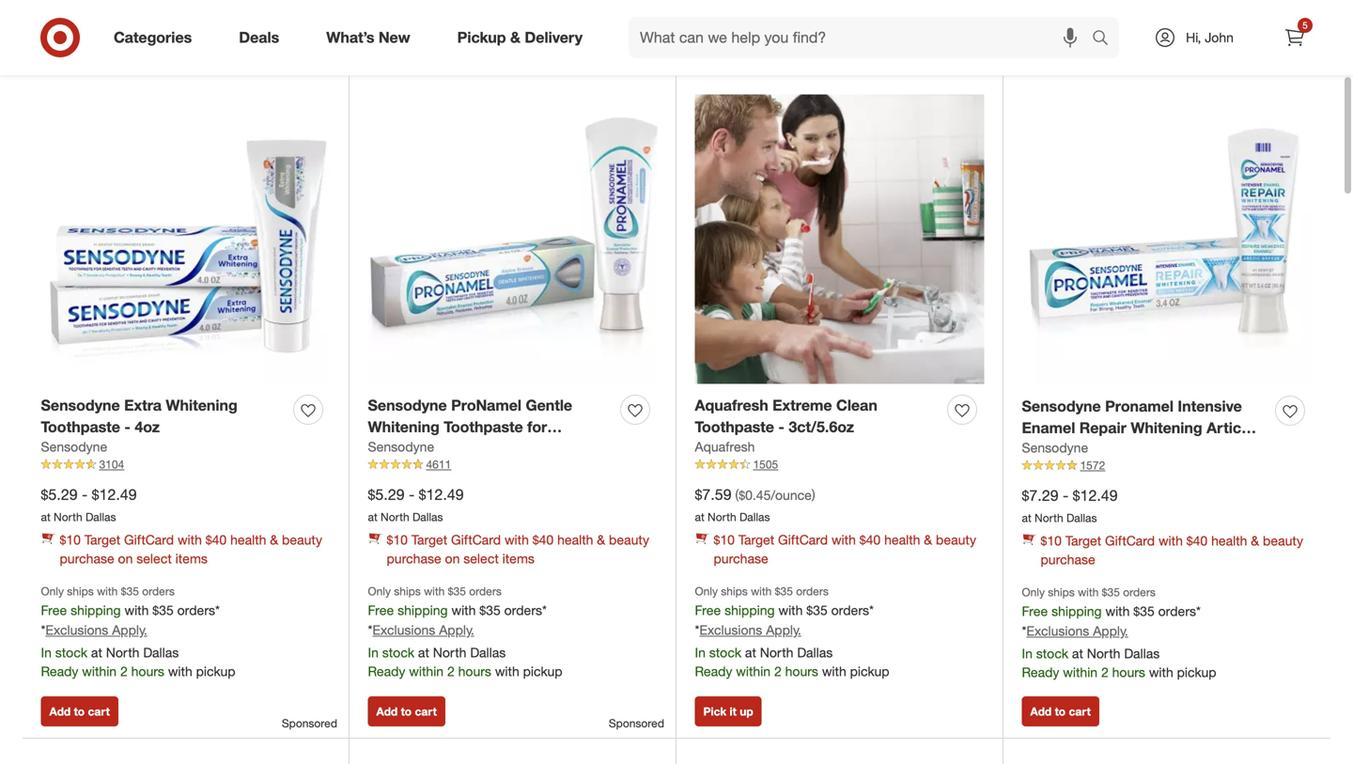 Task type: vqa. For each thing, say whether or not it's contained in the screenshot.
Trends
no



Task type: locate. For each thing, give the bounding box(es) containing it.
0 horizontal spatial delivery
[[525, 28, 583, 47]]

free shipping with $35 orders* * exclusions apply. in stock at  north dallas ready within 2 hours with pickup
[[41, 602, 236, 680], [368, 602, 563, 680]]

add to cart
[[49, 704, 110, 719], [376, 704, 437, 719], [1031, 704, 1091, 719]]

shipping
[[1248, 23, 1307, 42]]

1 horizontal spatial on
[[445, 550, 460, 567]]

*
[[41, 622, 46, 638], [368, 622, 373, 638], [695, 622, 700, 638], [1022, 623, 1027, 639]]

1572
[[1080, 458, 1106, 473]]

hours
[[131, 663, 164, 680], [458, 663, 492, 680], [785, 663, 819, 680], [1113, 664, 1146, 681]]

dallas
[[86, 510, 116, 524], [413, 510, 443, 524], [740, 510, 770, 524], [1067, 511, 1097, 525], [143, 644, 179, 661], [470, 644, 506, 661], [797, 644, 833, 661], [1124, 645, 1160, 662]]

health for sensodyne pronamel gentle whitening toothpaste for sensitive teeth
[[557, 532, 593, 548]]

$12.49 inside $7.29 - $12.49 at north dallas
[[1073, 486, 1118, 505]]

1 $10 target giftcard with $40 health & beauty purchase on select items from the left
[[60, 532, 322, 567]]

$12.49 down 3104
[[92, 485, 137, 504]]

toothpaste up 3104
[[41, 418, 120, 436]]

$40 down 1505 link
[[860, 532, 881, 548]]

health for sensodyne extra whitening toothpaste - 4oz
[[230, 532, 266, 548]]

1 horizontal spatial items
[[503, 550, 535, 567]]

0 horizontal spatial $10 target giftcard with $40 health & beauty purchase
[[714, 532, 977, 567]]

north inside $7.29 - $12.49 at north dallas
[[1035, 511, 1064, 525]]

select for toothpaste
[[464, 550, 499, 567]]

1 horizontal spatial cart
[[415, 704, 437, 719]]

1505
[[753, 457, 778, 472]]

toothpaste up aquafresh 'link'
[[695, 418, 774, 436]]

(
[[735, 487, 739, 503]]

1 cart from the left
[[88, 704, 110, 719]]

$5.29
[[41, 485, 78, 504], [368, 485, 405, 504]]

$10 target giftcard with $40 health & beauty purchase down )
[[714, 532, 977, 567]]

1 select from the left
[[137, 550, 172, 567]]

pickup & delivery link
[[441, 17, 606, 58]]

giftcard down 4611 link
[[451, 532, 501, 548]]

2 $5.29 - $12.49 at north dallas from the left
[[368, 485, 464, 524]]

sensodyne up sensitive
[[368, 396, 447, 415]]

target for sensodyne pronamel intensive enamel repair whitening artic breeze - 3.4oz
[[1066, 533, 1102, 549]]

0 horizontal spatial $5.29
[[41, 485, 78, 504]]

health
[[230, 532, 266, 548], [557, 532, 593, 548], [885, 532, 921, 548], [1212, 533, 1248, 549]]

$5.29 - $12.49 at north dallas down 4611
[[368, 485, 464, 524]]

1 horizontal spatial free shipping with $35 orders* * exclusions apply. in stock at  north dallas ready within 2 hours with pickup
[[368, 602, 563, 680]]

sensodyne extra whitening toothpaste - 4oz image
[[41, 94, 330, 384], [41, 94, 330, 384]]

0 horizontal spatial add to cart
[[49, 704, 110, 719]]

1 sponsored from the left
[[282, 716, 337, 730]]

giftcard down )
[[778, 532, 828, 548]]

$10 target giftcard with $40 health & beauty purchase on select items down 3104 link
[[60, 532, 322, 567]]

- inside $7.29 - $12.49 at north dallas
[[1063, 486, 1069, 505]]

delivery inside button
[[1139, 23, 1193, 42]]

gentle
[[526, 396, 573, 415]]

2 aquafresh from the top
[[695, 439, 755, 455]]

0 horizontal spatial on
[[118, 550, 133, 567]]

add to cart button for sensodyne pronamel intensive enamel repair whitening artic breeze - 3.4oz
[[1022, 697, 1100, 727]]

same
[[1066, 23, 1105, 42]]

beauty for sensodyne pronamel gentle whitening toothpaste for sensitive teeth
[[609, 532, 649, 548]]

1 horizontal spatial $12.49
[[419, 485, 464, 504]]

aquafresh extreme clean toothpaste - 3ct/5.6oz link
[[695, 395, 940, 438]]

what's new link
[[310, 17, 434, 58]]

new
[[379, 28, 410, 47]]

$40 down 3104 link
[[206, 532, 227, 548]]

$10 target giftcard with $40 health & beauty purchase down 1572 link
[[1041, 533, 1304, 568]]

items down 3104 link
[[175, 550, 208, 567]]

3 cart from the left
[[1069, 704, 1091, 719]]

1 $5.29 - $12.49 at north dallas from the left
[[41, 485, 137, 524]]

1 horizontal spatial only ships with $35 orders
[[368, 584, 502, 598]]

$10
[[60, 532, 81, 548], [387, 532, 408, 548], [714, 532, 735, 548], [1041, 533, 1062, 549]]

3.4oz
[[1086, 440, 1124, 458]]

ships
[[67, 584, 94, 598], [394, 584, 421, 598], [721, 584, 748, 598], [1048, 585, 1075, 599]]

2 to from the left
[[401, 704, 412, 719]]

north
[[54, 510, 82, 524], [381, 510, 409, 524], [708, 510, 737, 524], [1035, 511, 1064, 525], [106, 644, 140, 661], [433, 644, 467, 661], [760, 644, 794, 661], [1087, 645, 1121, 662]]

0 horizontal spatial $5.29 - $12.49 at north dallas
[[41, 485, 137, 524]]

2 horizontal spatial toothpaste
[[695, 418, 774, 436]]

2 free shipping with $35 orders* * exclusions apply. in stock at  north dallas ready within 2 hours with pickup from the left
[[368, 602, 563, 680]]

$5.29 - $12.49 at north dallas
[[41, 485, 137, 524], [368, 485, 464, 524]]

same day delivery
[[1066, 23, 1193, 42]]

2 select from the left
[[464, 550, 499, 567]]

sensodyne extra whitening toothpaste - 4oz
[[41, 396, 238, 436]]

0 horizontal spatial only ships with $35 orders free shipping with $35 orders* * exclusions apply. in stock at  north dallas ready within 2 hours with pickup
[[695, 584, 890, 680]]

1 horizontal spatial pickup
[[822, 23, 867, 42]]

1 vertical spatial aquafresh
[[695, 439, 755, 455]]

1 aquafresh from the top
[[695, 396, 769, 415]]

$40 down 4611 link
[[533, 532, 554, 548]]

aquafresh up 1505
[[695, 439, 755, 455]]

2 add from the left
[[376, 704, 398, 719]]

$5.29 - $12.49 at north dallas down 3104
[[41, 485, 137, 524]]

health for aquafresh extreme clean toothpaste - 3ct/5.6oz
[[885, 532, 921, 548]]

pickup
[[822, 23, 867, 42], [457, 28, 506, 47]]

& for sensodyne pronamel gentle whitening toothpaste for sensitive teeth
[[597, 532, 605, 548]]

$12.49 down 1572
[[1073, 486, 1118, 505]]

whitening right extra
[[166, 396, 238, 415]]

0 horizontal spatial only ships with $35 orders
[[41, 584, 175, 598]]

2 cart from the left
[[415, 704, 437, 719]]

1 horizontal spatial $5.29 - $12.49 at north dallas
[[368, 485, 464, 524]]

2 horizontal spatial whitening
[[1131, 419, 1203, 437]]

3 add to cart from the left
[[1031, 704, 1091, 719]]

$10 for sensodyne pronamel intensive enamel repair whitening artic breeze - 3.4oz
[[1041, 533, 1062, 549]]

target down $7.29 - $12.49 at north dallas
[[1066, 533, 1102, 549]]

& for sensodyne pronamel intensive enamel repair whitening artic breeze - 3.4oz
[[1251, 533, 1260, 549]]

stock
[[55, 644, 87, 661], [382, 644, 415, 661], [709, 644, 742, 661], [1037, 645, 1069, 662]]

1 only ships with $35 orders from the left
[[41, 584, 175, 598]]

add for sensodyne pronamel gentle whitening toothpaste for sensitive teeth
[[376, 704, 398, 719]]

$10 target giftcard with $40 health & beauty purchase for $0.45
[[714, 532, 977, 567]]

sensodyne inside the sensodyne pronamel gentle whitening toothpaste for sensitive teeth
[[368, 396, 447, 415]]

sensodyne up 4611
[[368, 439, 434, 455]]

- inside the sensodyne pronamel intensive enamel repair whitening artic breeze - 3.4oz
[[1076, 440, 1082, 458]]

&
[[510, 28, 521, 47], [270, 532, 278, 548], [597, 532, 605, 548], [924, 532, 933, 548], [1251, 533, 1260, 549]]

select
[[137, 550, 172, 567], [464, 550, 499, 567]]

1 horizontal spatial delivery
[[1139, 23, 1193, 42]]

whitening down pronamel on the bottom right
[[1131, 419, 1203, 437]]

target
[[84, 532, 120, 548], [412, 532, 448, 548], [739, 532, 775, 548], [1066, 533, 1102, 549]]

shipping button
[[1213, 12, 1320, 54]]

target down 3104
[[84, 532, 120, 548]]

add to cart for sensodyne pronamel intensive enamel repair whitening artic breeze - 3.4oz
[[1031, 704, 1091, 719]]

3 toothpaste from the left
[[695, 418, 774, 436]]

dallas inside $7.59 ( $0.45 /ounce ) at north dallas
[[740, 510, 770, 524]]

1 horizontal spatial add to cart
[[376, 704, 437, 719]]

1 to from the left
[[74, 704, 85, 719]]

& for aquafresh extreme clean toothpaste - 3ct/5.6oz
[[924, 532, 933, 548]]

results
[[64, 17, 134, 44]]

0 horizontal spatial sensodyne link
[[41, 438, 107, 457]]

0 horizontal spatial sponsored
[[282, 716, 337, 730]]

sensodyne
[[41, 396, 120, 415], [368, 396, 447, 415], [1022, 397, 1101, 415], [41, 439, 107, 455], [368, 439, 434, 455], [1022, 440, 1089, 456]]

cart for sensodyne pronamel gentle whitening toothpaste for sensitive teeth
[[415, 704, 437, 719]]

0 horizontal spatial add to cart button
[[41, 697, 118, 727]]

aquafresh for aquafresh extreme clean toothpaste - 3ct/5.6oz
[[695, 396, 769, 415]]

0 horizontal spatial free shipping with $35 orders* * exclusions apply. in stock at  north dallas ready within 2 hours with pickup
[[41, 602, 236, 680]]

purchase
[[60, 550, 114, 567], [387, 550, 441, 567], [714, 550, 769, 567], [1041, 551, 1096, 568]]

1 add from the left
[[49, 704, 71, 719]]

$10 target giftcard with $40 health & beauty purchase on select items down 4611 link
[[387, 532, 649, 567]]

0 horizontal spatial items
[[175, 550, 208, 567]]

2 items from the left
[[503, 550, 535, 567]]

giftcard for 4oz
[[124, 532, 174, 548]]

toothpaste inside sensodyne extra whitening toothpaste - 4oz
[[41, 418, 120, 436]]

aquafresh extreme clean toothpaste - 3ct/5.6oz
[[695, 396, 878, 436]]

3 add from the left
[[1031, 704, 1052, 719]]

3 add to cart button from the left
[[1022, 697, 1100, 727]]

1 $5.29 from the left
[[41, 485, 78, 504]]

1 free shipping with $35 orders* * exclusions apply. in stock at  north dallas ready within 2 hours with pickup from the left
[[41, 602, 236, 680]]

1 toothpaste from the left
[[41, 418, 120, 436]]

hi,
[[1186, 29, 1202, 46]]

0 horizontal spatial whitening
[[166, 396, 238, 415]]

- inside 'aquafresh extreme clean toothpaste - 3ct/5.6oz'
[[779, 418, 785, 436]]

target down $7.59 ( $0.45 /ounce ) at north dallas in the right of the page
[[739, 532, 775, 548]]

aquafresh up aquafresh 'link'
[[695, 396, 769, 415]]

breeze
[[1022, 440, 1072, 458]]

giftcard down 3104 link
[[124, 532, 174, 548]]

1 on from the left
[[118, 550, 133, 567]]

2 sponsored from the left
[[609, 716, 665, 730]]

0 horizontal spatial to
[[74, 704, 85, 719]]

1 horizontal spatial select
[[464, 550, 499, 567]]

sensodyne pronamel intensive enamel repair whitening artic breeze - 3.4oz link
[[1022, 396, 1268, 458]]

day
[[1109, 23, 1135, 42]]

shipping
[[71, 602, 121, 619], [398, 602, 448, 619], [725, 602, 775, 619], [1052, 603, 1102, 620]]

$10 for aquafresh extreme clean toothpaste - 3ct/5.6oz
[[714, 532, 735, 548]]

add to cart button
[[41, 697, 118, 727], [368, 697, 445, 727], [1022, 697, 1100, 727]]

sensodyne link up 3104
[[41, 438, 107, 457]]

2 $5.29 from the left
[[368, 485, 405, 504]]

exclusions apply. button for sensodyne pronamel gentle whitening toothpaste for sensitive teeth
[[373, 621, 474, 640]]

add for sensodyne pronamel intensive enamel repair whitening artic breeze - 3.4oz
[[1031, 704, 1052, 719]]

1 add to cart from the left
[[49, 704, 110, 719]]

$10 target giftcard with $40 health & beauty purchase on select items
[[60, 532, 322, 567], [387, 532, 649, 567]]

$7.59 ( $0.45 /ounce ) at north dallas
[[695, 485, 816, 524]]

at
[[41, 510, 51, 524], [368, 510, 378, 524], [695, 510, 705, 524], [1022, 511, 1032, 525], [91, 644, 102, 661], [418, 644, 429, 661], [745, 644, 757, 661], [1072, 645, 1084, 662]]

0 horizontal spatial cart
[[88, 704, 110, 719]]

exclusions
[[46, 622, 108, 638], [373, 622, 435, 638], [700, 622, 763, 638], [1027, 623, 1090, 639]]

intensive
[[1178, 397, 1242, 415]]

sensodyne pronamel intensive enamel repair whitening artic breeze - 3.4oz image
[[1022, 94, 1313, 385], [1022, 94, 1313, 385]]

whitening inside the sensodyne pronamel intensive enamel repair whitening artic breeze - 3.4oz
[[1131, 419, 1203, 437]]

0 horizontal spatial add
[[49, 704, 71, 719]]

toothpaste inside 'aquafresh extreme clean toothpaste - 3ct/5.6oz'
[[695, 418, 774, 436]]

toothpaste down pronamel
[[444, 418, 523, 436]]

ready
[[41, 663, 78, 680], [368, 663, 405, 680], [695, 663, 733, 680], [1022, 664, 1060, 681]]

2 horizontal spatial add
[[1031, 704, 1052, 719]]

-
[[124, 418, 131, 436], [779, 418, 785, 436], [1076, 440, 1082, 458], [82, 485, 88, 504], [409, 485, 415, 504], [1063, 486, 1069, 505]]

aquafresh
[[695, 396, 769, 415], [695, 439, 755, 455]]

giftcard down $7.29 - $12.49 at north dallas
[[1105, 533, 1155, 549]]

sensodyne link down enamel
[[1022, 439, 1089, 457]]

pickup & delivery
[[457, 28, 583, 47]]

2 horizontal spatial $12.49
[[1073, 486, 1118, 505]]

2 horizontal spatial add to cart button
[[1022, 697, 1100, 727]]

add
[[49, 704, 71, 719], [376, 704, 398, 719], [1031, 704, 1052, 719]]

free
[[41, 602, 67, 619], [368, 602, 394, 619], [695, 602, 721, 619], [1022, 603, 1048, 620]]

1 horizontal spatial $10 target giftcard with $40 health & beauty purchase on select items
[[387, 532, 649, 567]]

enamel
[[1022, 419, 1076, 437]]

purchase for sensodyne pronamel gentle whitening toothpaste for sensitive teeth
[[387, 550, 441, 567]]

1 horizontal spatial to
[[401, 704, 412, 719]]

whitening
[[166, 396, 238, 415], [368, 418, 440, 436], [1131, 419, 1203, 437]]

toothpaste for sensodyne extra whitening toothpaste - 4oz
[[41, 418, 120, 436]]

0 horizontal spatial $10 target giftcard with $40 health & beauty purchase on select items
[[60, 532, 322, 567]]

cart
[[88, 704, 110, 719], [415, 704, 437, 719], [1069, 704, 1091, 719]]

2 horizontal spatial to
[[1055, 704, 1066, 719]]

$35
[[121, 584, 139, 598], [448, 584, 466, 598], [775, 584, 793, 598], [1102, 585, 1120, 599], [153, 602, 174, 619], [480, 602, 501, 619], [807, 602, 828, 619], [1134, 603, 1155, 620]]

aquafresh extreme clean toothpaste - 3ct/5.6oz image
[[695, 94, 985, 384], [695, 94, 985, 384]]

sensodyne left extra
[[41, 396, 120, 415]]

orders
[[142, 584, 175, 598], [469, 584, 502, 598], [796, 584, 829, 598], [1123, 585, 1156, 599]]

at inside $7.59 ( $0.45 /ounce ) at north dallas
[[695, 510, 705, 524]]

pickup inside button
[[822, 23, 867, 42]]

only ships with $35 orders free shipping with $35 orders* * exclusions apply. in stock at  north dallas ready within 2 hours with pickup
[[695, 584, 890, 680], [1022, 585, 1217, 681]]

1 add to cart button from the left
[[41, 697, 118, 727]]

3ct/5.6oz
[[789, 418, 854, 436]]

2 toothpaste from the left
[[444, 418, 523, 436]]

3 to from the left
[[1055, 704, 1066, 719]]

1 horizontal spatial sensodyne link
[[368, 438, 434, 457]]

5 link
[[1275, 17, 1316, 58]]

only ships with $35 orders
[[41, 584, 175, 598], [368, 584, 502, 598]]

2 horizontal spatial cart
[[1069, 704, 1091, 719]]

2 horizontal spatial sensodyne link
[[1022, 439, 1089, 457]]

1 items from the left
[[175, 550, 208, 567]]

purchase for aquafresh extreme clean toothpaste - 3ct/5.6oz
[[714, 550, 769, 567]]

1 horizontal spatial only ships with $35 orders free shipping with $35 orders* * exclusions apply. in stock at  north dallas ready within 2 hours with pickup
[[1022, 585, 1217, 681]]

1 horizontal spatial add
[[376, 704, 398, 719]]

0 horizontal spatial select
[[137, 550, 172, 567]]

apply.
[[112, 622, 147, 638], [439, 622, 474, 638], [766, 622, 802, 638], [1093, 623, 1129, 639]]

1 horizontal spatial $5.29
[[368, 485, 405, 504]]

aquafresh inside 'aquafresh extreme clean toothpaste - 3ct/5.6oz'
[[695, 396, 769, 415]]

within
[[82, 663, 117, 680], [409, 663, 444, 680], [736, 663, 771, 680], [1063, 664, 1098, 681]]

$12.49 for toothpaste
[[419, 485, 464, 504]]

$7.59
[[695, 485, 732, 504]]

1 horizontal spatial toothpaste
[[444, 418, 523, 436]]

items for sensodyne pronamel gentle whitening toothpaste for sensitive teeth
[[503, 550, 535, 567]]

sensodyne up enamel
[[1022, 397, 1101, 415]]

3104 link
[[41, 457, 330, 473]]

target down 4611
[[412, 532, 448, 548]]

giftcard
[[124, 532, 174, 548], [451, 532, 501, 548], [778, 532, 828, 548], [1105, 533, 1155, 549]]

whitening up sensitive
[[368, 418, 440, 436]]

0 vertical spatial aquafresh
[[695, 396, 769, 415]]

2 add to cart from the left
[[376, 704, 437, 719]]

2 add to cart button from the left
[[368, 697, 445, 727]]

only ships with $35 orders for whitening
[[368, 584, 502, 598]]

2 horizontal spatial add to cart
[[1031, 704, 1091, 719]]

beauty
[[282, 532, 322, 548], [609, 532, 649, 548], [936, 532, 977, 548], [1263, 533, 1304, 549]]

artic
[[1207, 419, 1242, 437]]

0 horizontal spatial $12.49
[[92, 485, 137, 504]]

0 horizontal spatial toothpaste
[[41, 418, 120, 436]]

beauty for sensodyne extra whitening toothpaste - 4oz
[[282, 532, 322, 548]]

sensodyne pronamel gentle whitening toothpaste for sensitive teeth image
[[368, 94, 658, 384], [368, 94, 658, 384]]

1 horizontal spatial add to cart button
[[368, 697, 445, 727]]

sensodyne link up 4611
[[368, 438, 434, 457]]

delivery for same day delivery
[[1139, 23, 1193, 42]]

$12.49 down 4611
[[419, 485, 464, 504]]

items down 4611 link
[[503, 550, 535, 567]]

pickup
[[196, 663, 236, 680], [523, 663, 563, 680], [850, 663, 890, 680], [1177, 664, 1217, 681]]

1 horizontal spatial sponsored
[[609, 716, 665, 730]]

2 $10 target giftcard with $40 health & beauty purchase on select items from the left
[[387, 532, 649, 567]]

pickup for pickup
[[822, 23, 867, 42]]

1 horizontal spatial $10 target giftcard with $40 health & beauty purchase
[[1041, 533, 1304, 568]]

sponsored
[[282, 716, 337, 730], [609, 716, 665, 730]]

on
[[118, 550, 133, 567], [445, 550, 460, 567]]

add to cart for sensodyne pronamel gentle whitening toothpaste for sensitive teeth
[[376, 704, 437, 719]]

2
[[120, 663, 128, 680], [447, 663, 455, 680], [775, 663, 782, 680], [1102, 664, 1109, 681]]

1 horizontal spatial whitening
[[368, 418, 440, 436]]

pick
[[704, 704, 727, 719]]

on for toothpaste
[[445, 550, 460, 567]]

2 only ships with $35 orders from the left
[[368, 584, 502, 598]]

health for sensodyne pronamel intensive enamel repair whitening artic breeze - 3.4oz
[[1212, 533, 1248, 549]]

$40 down 1572 link
[[1187, 533, 1208, 549]]

$40
[[206, 532, 227, 548], [533, 532, 554, 548], [860, 532, 881, 548], [1187, 533, 1208, 549]]

aquafresh link
[[695, 438, 755, 457]]

0 horizontal spatial pickup
[[457, 28, 506, 47]]

search button
[[1084, 17, 1129, 62]]

toothpaste
[[41, 418, 120, 436], [444, 418, 523, 436], [695, 418, 774, 436]]

extreme
[[773, 396, 832, 415]]

$10 target giftcard with $40 health & beauty purchase for $12.49
[[1041, 533, 1304, 568]]

select for -
[[137, 550, 172, 567]]

2 on from the left
[[445, 550, 460, 567]]

sensitive
[[368, 439, 433, 457]]

sensodyne down enamel
[[1022, 440, 1089, 456]]

with
[[178, 532, 202, 548], [505, 532, 529, 548], [832, 532, 856, 548], [1159, 533, 1183, 549], [97, 584, 118, 598], [424, 584, 445, 598], [751, 584, 772, 598], [1078, 585, 1099, 599], [125, 602, 149, 619], [452, 602, 476, 619], [779, 602, 803, 619], [1106, 603, 1130, 620], [168, 663, 192, 680], [495, 663, 520, 680], [822, 663, 847, 680], [1149, 664, 1174, 681]]



Task type: describe. For each thing, give the bounding box(es) containing it.
teeth
[[437, 439, 475, 457]]

delivery for pickup & delivery
[[525, 28, 583, 47]]

beauty for sensodyne pronamel intensive enamel repair whitening artic breeze - 3.4oz
[[1263, 533, 1304, 549]]

john
[[1205, 29, 1234, 46]]

$0.45
[[739, 487, 771, 503]]

only ships with $35 orders for toothpaste
[[41, 584, 175, 598]]

- inside sensodyne extra whitening toothpaste - 4oz
[[124, 418, 131, 436]]

repair
[[1080, 419, 1127, 437]]

giftcard for for
[[451, 532, 501, 548]]

5
[[1303, 19, 1308, 31]]

clean
[[837, 396, 878, 415]]

sensodyne link for whitening
[[368, 438, 434, 457]]

3104
[[99, 457, 124, 472]]

sponsored for sensodyne extra whitening toothpaste - 4oz
[[282, 716, 337, 730]]

1572 link
[[1022, 457, 1313, 474]]

$12.49 for repair
[[1073, 486, 1118, 505]]

free shipping with $35 orders* * exclusions apply. in stock at  north dallas ready within 2 hours with pickup for -
[[41, 602, 236, 680]]

for
[[527, 418, 547, 436]]

$40 for sensodyne pronamel intensive enamel repair whitening artic breeze - 3.4oz
[[1187, 533, 1208, 549]]

target for aquafresh extreme clean toothpaste - 3ct/5.6oz
[[739, 532, 775, 548]]

cart for sensodyne pronamel intensive enamel repair whitening artic breeze - 3.4oz
[[1069, 704, 1091, 719]]

toothpaste for aquafresh extreme clean toothpaste - 3ct/5.6oz
[[695, 418, 774, 436]]

4oz
[[135, 418, 160, 436]]

$5.29 - $12.49 at north dallas for toothpaste
[[41, 485, 137, 524]]

to for sensodyne extra whitening toothpaste - 4oz
[[74, 704, 85, 719]]

deals
[[239, 28, 279, 47]]

pronamel
[[1106, 397, 1174, 415]]

categories
[[114, 28, 192, 47]]

$10 for sensodyne extra whitening toothpaste - 4oz
[[60, 532, 81, 548]]

cart for sensodyne extra whitening toothpaste - 4oz
[[88, 704, 110, 719]]

$40 for aquafresh extreme clean toothpaste - 3ct/5.6oz
[[860, 532, 881, 548]]

giftcard for whitening
[[1105, 533, 1155, 549]]

$12.49 for -
[[92, 485, 137, 504]]

sensodyne pronamel gentle whitening toothpaste for sensitive teeth
[[368, 396, 573, 457]]

aquafresh for aquafresh
[[695, 439, 755, 455]]

sensodyne inside the sensodyne pronamel intensive enamel repair whitening artic breeze - 3.4oz
[[1022, 397, 1101, 415]]

same day delivery button
[[1031, 12, 1206, 54]]

exclusions apply. button for aquafresh extreme clean toothpaste - 3ct/5.6oz
[[700, 621, 802, 640]]

sensodyne link for toothpaste
[[41, 438, 107, 457]]

pickup button
[[787, 12, 880, 54]]

27
[[34, 17, 58, 44]]

north inside $7.59 ( $0.45 /ounce ) at north dallas
[[708, 510, 737, 524]]

add to cart button for sensodyne pronamel gentle whitening toothpaste for sensitive teeth
[[368, 697, 445, 727]]

search
[[1084, 30, 1129, 48]]

hi, john
[[1186, 29, 1234, 46]]

sensodyne inside sensodyne extra whitening toothpaste - 4oz
[[41, 396, 120, 415]]

& for sensodyne extra whitening toothpaste - 4oz
[[270, 532, 278, 548]]

/ounce
[[771, 487, 812, 503]]

purchase for sensodyne extra whitening toothpaste - 4oz
[[60, 550, 114, 567]]

beauty for aquafresh extreme clean toothpaste - 3ct/5.6oz
[[936, 532, 977, 548]]

sensodyne pronamel gentle whitening toothpaste for sensitive teeth link
[[368, 395, 613, 457]]

only ships with $35 orders free shipping with $35 orders* * exclusions apply. in stock at  north dallas ready within 2 hours with pickup for $12.49
[[1022, 585, 1217, 681]]

$40 for sensodyne pronamel gentle whitening toothpaste for sensitive teeth
[[533, 532, 554, 548]]

27 results
[[34, 17, 134, 44]]

$7.29 - $12.49 at north dallas
[[1022, 486, 1118, 525]]

target for sensodyne pronamel gentle whitening toothpaste for sensitive teeth
[[412, 532, 448, 548]]

4611
[[426, 457, 451, 472]]

add for sensodyne extra whitening toothpaste - 4oz
[[49, 704, 71, 719]]

exclusions apply. button for sensodyne pronamel intensive enamel repair whitening artic breeze - 3.4oz
[[1027, 622, 1129, 641]]

items for sensodyne extra whitening toothpaste - 4oz
[[175, 550, 208, 567]]

4611 link
[[368, 457, 658, 473]]

free shipping with $35 orders* * exclusions apply. in stock at  north dallas ready within 2 hours with pickup for toothpaste
[[368, 602, 563, 680]]

extra
[[124, 396, 162, 415]]

sensodyne extra whitening toothpaste - 4oz link
[[41, 395, 286, 438]]

up
[[740, 704, 754, 719]]

1505 link
[[695, 457, 985, 473]]

it
[[730, 704, 737, 719]]

add to cart button for sensodyne extra whitening toothpaste - 4oz
[[41, 697, 118, 727]]

what's new
[[326, 28, 410, 47]]

What can we help you find? suggestions appear below search field
[[629, 17, 1097, 58]]

$7.29
[[1022, 486, 1059, 505]]

pronamel
[[451, 396, 522, 415]]

pick it up
[[704, 704, 754, 719]]

pick it up button
[[695, 697, 762, 727]]

$40 for sensodyne extra whitening toothpaste - 4oz
[[206, 532, 227, 548]]

giftcard for 3ct/5.6oz
[[778, 532, 828, 548]]

$5.29 for sensodyne pronamel gentle whitening toothpaste for sensitive teeth
[[368, 485, 405, 504]]

)
[[812, 487, 816, 503]]

$5.29 - $12.49 at north dallas for whitening
[[368, 485, 464, 524]]

$10 target giftcard with $40 health & beauty purchase on select items for sensodyne pronamel gentle whitening toothpaste for sensitive teeth
[[387, 532, 649, 567]]

to for sensodyne pronamel gentle whitening toothpaste for sensitive teeth
[[401, 704, 412, 719]]

$10 target giftcard with $40 health & beauty purchase on select items for sensodyne extra whitening toothpaste - 4oz
[[60, 532, 322, 567]]

at inside $7.29 - $12.49 at north dallas
[[1022, 511, 1032, 525]]

sponsored for sensodyne pronamel gentle whitening toothpaste for sensitive teeth
[[609, 716, 665, 730]]

sensodyne up 3104
[[41, 439, 107, 455]]

deals link
[[223, 17, 303, 58]]

exclusions apply. button for sensodyne extra whitening toothpaste - 4oz
[[46, 621, 147, 640]]

sensodyne link for enamel
[[1022, 439, 1089, 457]]

what's
[[326, 28, 375, 47]]

whitening inside sensodyne extra whitening toothpaste - 4oz
[[166, 396, 238, 415]]

categories link
[[98, 17, 215, 58]]

purchase for sensodyne pronamel intensive enamel repair whitening artic breeze - 3.4oz
[[1041, 551, 1096, 568]]

sensodyne pronamel intensive enamel repair whitening artic breeze - 3.4oz
[[1022, 397, 1242, 458]]

$5.29 for sensodyne extra whitening toothpaste - 4oz
[[41, 485, 78, 504]]

$10 for sensodyne pronamel gentle whitening toothpaste for sensitive teeth
[[387, 532, 408, 548]]

only ships with $35 orders free shipping with $35 orders* * exclusions apply. in stock at  north dallas ready within 2 hours with pickup for $0.45
[[695, 584, 890, 680]]

to for sensodyne pronamel intensive enamel repair whitening artic breeze - 3.4oz
[[1055, 704, 1066, 719]]

toothpaste inside the sensodyne pronamel gentle whitening toothpaste for sensitive teeth
[[444, 418, 523, 436]]

target for sensodyne extra whitening toothpaste - 4oz
[[84, 532, 120, 548]]

dallas inside $7.29 - $12.49 at north dallas
[[1067, 511, 1097, 525]]

pickup for pickup & delivery
[[457, 28, 506, 47]]

whitening inside the sensodyne pronamel gentle whitening toothpaste for sensitive teeth
[[368, 418, 440, 436]]

on for -
[[118, 550, 133, 567]]

add to cart for sensodyne extra whitening toothpaste - 4oz
[[49, 704, 110, 719]]



